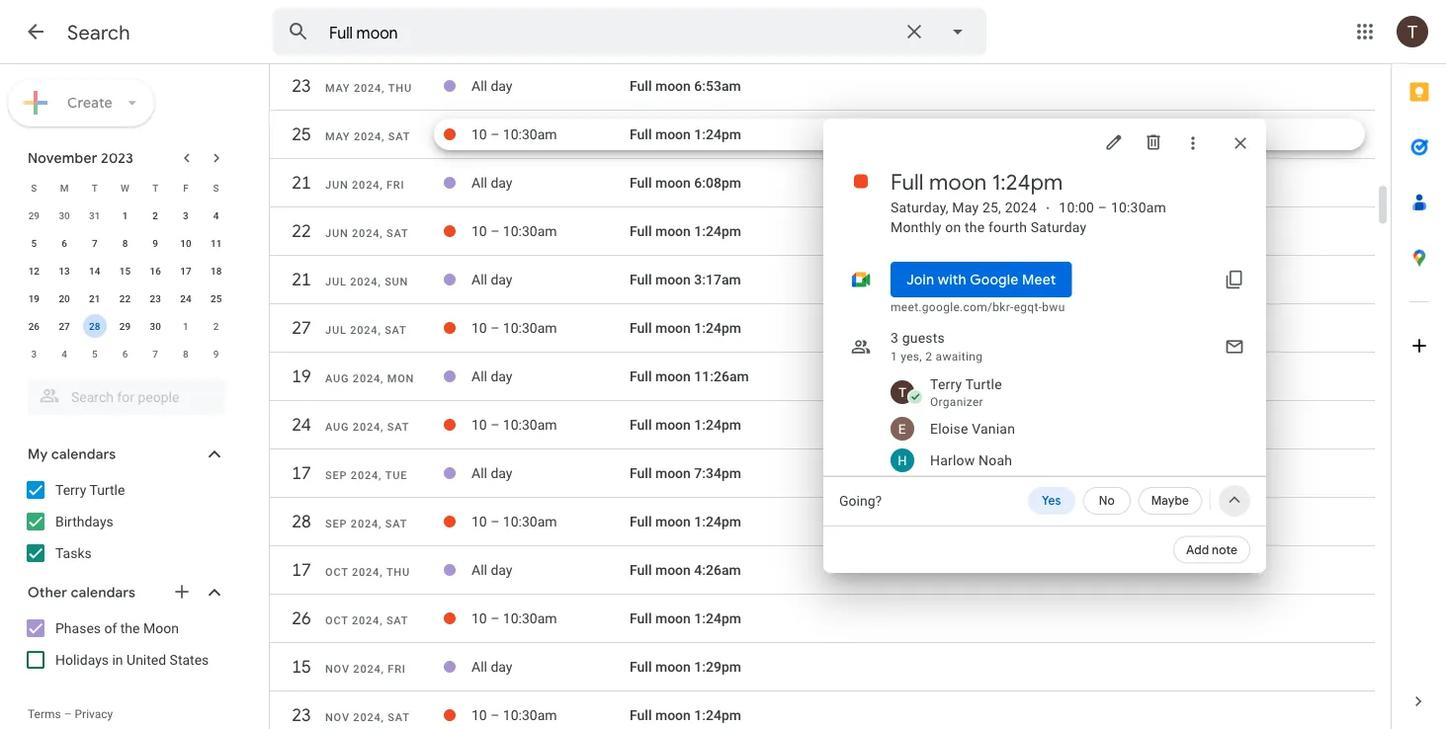 Task type: vqa. For each thing, say whether or not it's contained in the screenshot.


Task type: locate. For each thing, give the bounding box(es) containing it.
the
[[965, 219, 985, 235], [120, 620, 140, 637]]

, left tue
[[379, 470, 382, 482]]

1 vertical spatial 4
[[62, 348, 67, 360]]

1:24pm down 7:34pm
[[694, 514, 741, 530]]

0 horizontal spatial 4
[[62, 348, 67, 360]]

t left f
[[152, 182, 158, 194]]

2024 down jul 2024 , sun
[[350, 324, 378, 337]]

moon for oct 2024 , sat
[[655, 611, 691, 627]]

terry inside the "terry turtle organizer"
[[930, 376, 962, 392]]

6 day from the top
[[491, 562, 512, 579]]

all day cell inside the 19 row
[[472, 361, 630, 392]]

1 vertical spatial jul
[[325, 324, 347, 337]]

row group
[[19, 202, 231, 368]]

moon left 7:34pm
[[655, 465, 691, 482]]

1 horizontal spatial 2
[[213, 320, 219, 332]]

moon for jul 2024 , sat
[[655, 320, 691, 336]]

5
[[31, 237, 37, 249], [92, 348, 97, 360]]

15 up "22" element
[[119, 265, 131, 277]]

7 full moon 1:24pm button from the top
[[630, 708, 741, 724]]

6 all from the top
[[472, 562, 487, 579]]

1 horizontal spatial 4
[[213, 210, 219, 221]]

eloise vanian tree item
[[863, 413, 1266, 445]]

1 vertical spatial 26
[[291, 607, 310, 630]]

28
[[89, 320, 100, 332], [291, 511, 310, 533]]

10 – 10:30am inside the 22 row
[[472, 223, 557, 239]]

terry for terry turtle organizer
[[930, 376, 962, 392]]

1:24pm down 3:17am
[[694, 320, 741, 336]]

full moon 1:24pm up full moon 6:08pm
[[630, 126, 741, 143]]

full inside 27 row
[[630, 320, 652, 336]]

day for full moon 11:26am
[[491, 368, 512, 385]]

,
[[382, 82, 385, 94], [382, 130, 385, 143], [380, 179, 383, 191], [380, 227, 383, 240], [378, 276, 381, 288], [378, 324, 381, 337], [381, 373, 384, 385], [381, 421, 384, 433], [379, 470, 382, 482], [379, 518, 382, 530], [380, 566, 383, 579], [380, 615, 383, 627], [381, 663, 384, 676], [381, 712, 384, 724]]

2024 for oct 2024 , thu
[[352, 566, 380, 579]]

30 for october 30 element
[[59, 210, 70, 221]]

sat for 25
[[388, 130, 410, 143]]

full down full moon 1:29pm
[[630, 708, 652, 724]]

– inside 28 row
[[490, 514, 500, 530]]

1 vertical spatial aug
[[325, 421, 349, 433]]

2024 for aug 2024 , mon
[[353, 373, 381, 385]]

meet.google.com/bkr-egqt-bwu
[[891, 301, 1065, 314]]

of
[[104, 620, 117, 637]]

full moon 1:24pm button up full moon 7:34pm 'button'
[[630, 417, 741, 433]]

full moon 6:53am
[[630, 78, 741, 94]]

5 full moon 1:24pm button from the top
[[630, 514, 741, 530]]

row containing 3
[[19, 340, 231, 368]]

19 element
[[22, 287, 46, 310]]

2024 inside 27 row
[[350, 324, 378, 337]]

all
[[472, 78, 487, 94], [472, 175, 487, 191], [472, 272, 487, 288], [472, 368, 487, 385], [472, 465, 487, 482], [472, 562, 487, 579], [472, 659, 487, 675]]

1 down 24 element
[[183, 320, 189, 332]]

2 23 link from the top
[[284, 698, 319, 730]]

sat down oct 2024 , thu
[[386, 615, 409, 627]]

30
[[59, 210, 70, 221], [150, 320, 161, 332]]

1:24pm for 28
[[694, 514, 741, 530]]

moon left 6:08pm
[[655, 175, 691, 191]]

1 vertical spatial 2
[[213, 320, 219, 332]]

25 left the may 2024 , sat
[[291, 123, 310, 146]]

8
[[122, 237, 128, 249], [183, 348, 189, 360]]

terms link
[[28, 708, 61, 722]]

– inside 27 row
[[490, 320, 500, 336]]

sep right 28 "link"
[[325, 518, 347, 530]]

22 inside row
[[291, 220, 310, 243]]

3 up the 10 element
[[183, 210, 189, 221]]

full left 7:34pm
[[630, 465, 652, 482]]

0 horizontal spatial 19
[[28, 293, 40, 304]]

search options image
[[938, 12, 978, 51]]

1 full moon 1:24pm button from the top
[[630, 126, 741, 143]]

sat inside 27 row
[[385, 324, 407, 337]]

24 row
[[270, 407, 1375, 453]]

3 full moon 1:24pm from the top
[[630, 320, 741, 336]]

7 full moon 1:24pm from the top
[[630, 708, 741, 724]]

4 10 – 10:30am from the top
[[472, 417, 557, 433]]

25,
[[983, 199, 1001, 215]]

1 17 link from the top
[[284, 456, 319, 491]]

2 21 row from the top
[[270, 262, 1375, 307]]

24 link
[[284, 407, 319, 443]]

1 horizontal spatial 9
[[213, 348, 219, 360]]

3 10 – 10:30am cell from the top
[[472, 312, 630, 344]]

1 horizontal spatial 3
[[183, 210, 189, 221]]

1 vertical spatial 17
[[291, 462, 310, 485]]

1 vertical spatial terry
[[55, 482, 86, 498]]

10 – 10:30am inside 28 row
[[472, 514, 557, 530]]

21 row
[[270, 165, 1375, 211], [270, 262, 1375, 307]]

10:30am inside 24 row
[[503, 417, 557, 433]]

7:34pm
[[694, 465, 741, 482]]

0 horizontal spatial 28
[[89, 320, 100, 332]]

2 10 – 10:30am cell from the top
[[472, 215, 630, 247]]

1 horizontal spatial 5
[[92, 348, 97, 360]]

0 vertical spatial jul
[[325, 276, 347, 288]]

1:24pm
[[694, 126, 741, 143], [992, 168, 1063, 196], [694, 223, 741, 239], [694, 320, 741, 336], [694, 417, 741, 433], [694, 514, 741, 530], [694, 611, 741, 627], [694, 708, 741, 724]]

6 10 – 10:30am cell from the top
[[472, 603, 630, 635]]

26 for 26 link
[[291, 607, 310, 630]]

2024 for oct 2024 , sat
[[352, 615, 380, 627]]

row
[[19, 174, 231, 202], [19, 202, 231, 229], [19, 229, 231, 257], [19, 257, 231, 285], [19, 285, 231, 312], [19, 312, 231, 340], [19, 340, 231, 368]]

10:30am inside 28 row
[[503, 514, 557, 530]]

turtle inside the "terry turtle organizer"
[[965, 376, 1002, 392]]

moon inside the 22 row
[[655, 223, 691, 239]]

full moon 1:24pm button inside 27 row
[[630, 320, 741, 336]]

aug
[[325, 373, 349, 385], [325, 421, 349, 433]]

all for full moon 1:29pm
[[472, 659, 487, 675]]

0 vertical spatial 28
[[89, 320, 100, 332]]

2023
[[101, 149, 133, 167]]

3
[[183, 210, 189, 221], [891, 330, 899, 346], [31, 348, 37, 360]]

2 nov from the top
[[325, 712, 350, 724]]

1 oct from the top
[[325, 566, 348, 579]]

4 full moon 1:24pm button from the top
[[630, 417, 741, 433]]

1:24pm for 25
[[694, 126, 741, 143]]

1:29pm
[[694, 659, 741, 675]]

3 all day cell from the top
[[472, 264, 630, 296]]

0 vertical spatial 25
[[291, 123, 310, 146]]

sun
[[385, 276, 408, 288]]

all day cell for full moon 3:17am
[[472, 264, 630, 296]]

all day cell for full moon 11:26am
[[472, 361, 630, 392]]

f
[[183, 182, 188, 194]]

2024 left tue
[[351, 470, 379, 482]]

2 oct from the top
[[325, 615, 348, 627]]

1 t from the left
[[92, 182, 98, 194]]

full moon 1:24pm inside the 22 row
[[630, 223, 741, 239]]

1 10 – 10:30am from the top
[[472, 126, 557, 143]]

1 vertical spatial oct
[[325, 615, 348, 627]]

full moon 1:24pm for 22
[[630, 223, 741, 239]]

full moon 1:24pm inside 27 row
[[630, 320, 741, 336]]

1 vertical spatial 21
[[291, 268, 310, 291]]

27 inside 'element'
[[59, 320, 70, 332]]

the right of
[[120, 620, 140, 637]]

10 inside 27 row
[[472, 320, 487, 336]]

24 for 24 element
[[180, 293, 191, 304]]

0 horizontal spatial turtle
[[89, 482, 125, 498]]

1 all day cell from the top
[[472, 70, 630, 102]]

1 vertical spatial 23
[[150, 293, 161, 304]]

25 inside row
[[291, 123, 310, 146]]

full moon 1:24pm button for 26
[[630, 611, 741, 627]]

2024 inside full moon 1:24pm saturday, may 25, 2024 ⋅ 10:00 – 10:30am monthly on the fourth saturday
[[1005, 199, 1037, 215]]

day for full moon 4:26am
[[491, 562, 512, 579]]

10 – 10:30am cell for 25
[[472, 119, 630, 150]]

2024 down may 2024 , thu
[[354, 130, 382, 143]]

5 full moon 1:24pm from the top
[[630, 514, 741, 530]]

2 row from the top
[[19, 202, 231, 229]]

1 vertical spatial 21 row
[[270, 262, 1375, 307]]

jul 2024 , sat
[[325, 324, 407, 337]]

all day cell inside 15 row
[[472, 651, 630, 683]]

1 horizontal spatial s
[[213, 182, 219, 194]]

moon left the 1:29pm
[[655, 659, 691, 675]]

, for nov 2024 , fri
[[381, 663, 384, 676]]

0 vertical spatial 24
[[180, 293, 191, 304]]

17 up 28 "link"
[[291, 462, 310, 485]]

23 row up 25 row
[[270, 68, 1375, 114]]

4 day from the top
[[491, 368, 512, 385]]

1 23 link from the top
[[284, 68, 319, 104]]

– for 28
[[490, 514, 500, 530]]

2 all day from the top
[[472, 175, 512, 191]]

– for 25
[[490, 126, 500, 143]]

2024 up nov 2024 , fri
[[352, 615, 380, 627]]

13 element
[[52, 259, 76, 283]]

5 all day from the top
[[472, 465, 512, 482]]

0 horizontal spatial terry
[[55, 482, 86, 498]]

10 – 10:30am for 24
[[472, 417, 557, 433]]

full moon 7:34pm
[[630, 465, 741, 482]]

– for 22
[[490, 223, 500, 239]]

may
[[325, 82, 350, 94], [325, 130, 350, 143], [952, 199, 979, 215]]

4 all day cell from the top
[[472, 361, 630, 392]]

0 vertical spatial terry
[[930, 376, 962, 392]]

full moon 1:24pm button for 25
[[630, 126, 741, 143]]

5 10 – 10:30am from the top
[[472, 514, 557, 530]]

full moon 1:24pm for 26
[[630, 611, 741, 627]]

7 10 – 10:30am cell from the top
[[472, 700, 630, 730]]

1 17 row from the top
[[270, 456, 1375, 501]]

full moon 1:24pm button
[[630, 126, 741, 143], [630, 223, 741, 239], [630, 320, 741, 336], [630, 417, 741, 433], [630, 514, 741, 530], [630, 611, 741, 627], [630, 708, 741, 724]]

3 row from the top
[[19, 229, 231, 257]]

1 horizontal spatial 27
[[291, 317, 310, 340]]

10 – 10:30am cell inside 27 row
[[472, 312, 630, 344]]

1 vertical spatial jun
[[325, 227, 348, 240]]

2 aug from the top
[[325, 421, 349, 433]]

Search text field
[[329, 23, 891, 43]]

2024 inside the 19 row
[[353, 373, 381, 385]]

row containing 12
[[19, 257, 231, 285]]

october 30 element
[[52, 204, 76, 227]]

1 horizontal spatial t
[[152, 182, 158, 194]]

0 vertical spatial aug
[[325, 373, 349, 385]]

1:24pm up the 1:29pm
[[694, 611, 741, 627]]

aug inside the 19 row
[[325, 373, 349, 385]]

, inside 15 row
[[381, 663, 384, 676]]

1 vertical spatial 3
[[891, 330, 899, 346]]

full moon 1:24pm inside 24 row
[[630, 417, 741, 433]]

my calendars list
[[4, 474, 245, 569]]

sat inside 24 row
[[387, 421, 409, 433]]

aug for 24
[[325, 421, 349, 433]]

28 element
[[83, 314, 107, 338]]

2 full moon 1:24pm from the top
[[630, 223, 741, 239]]

fri down the may 2024 , sat
[[387, 179, 405, 191]]

harlow
[[930, 452, 975, 469]]

23 row
[[270, 68, 1375, 114], [270, 698, 1375, 730]]

2 full moon 1:24pm button from the top
[[630, 223, 741, 239]]

1 horizontal spatial 28
[[291, 511, 310, 533]]

21 row down the 22 row
[[270, 262, 1375, 307]]

0 vertical spatial 23
[[291, 75, 310, 97]]

, for nov 2024 , sat
[[381, 712, 384, 724]]

2024 down sep 2024 , sat
[[352, 566, 380, 579]]

, inside 28 row
[[379, 518, 382, 530]]

0 vertical spatial 17 row
[[270, 456, 1375, 501]]

1:24pm inside the 23 row
[[694, 708, 741, 724]]

jul for 21
[[325, 276, 347, 288]]

10 for 27
[[472, 320, 487, 336]]

full moon 1:24pm inside 28 row
[[630, 514, 741, 530]]

25
[[291, 123, 310, 146], [211, 293, 222, 304]]

1 horizontal spatial 1
[[183, 320, 189, 332]]

26
[[28, 320, 40, 332], [291, 607, 310, 630]]

17 row up 26 row
[[270, 553, 1375, 598]]

fri up nov 2024 , sat
[[388, 663, 406, 676]]

0 horizontal spatial 1
[[122, 210, 128, 221]]

6
[[62, 237, 67, 249], [122, 348, 128, 360]]

5 day from the top
[[491, 465, 512, 482]]

1 21 link from the top
[[284, 165, 319, 201]]

10:30am inside 26 row
[[503, 611, 557, 627]]

10 – 10:30am for 22
[[472, 223, 557, 239]]

0 vertical spatial 21 link
[[284, 165, 319, 201]]

sat
[[388, 130, 410, 143], [387, 227, 409, 240], [385, 324, 407, 337], [387, 421, 409, 433], [385, 518, 407, 530], [386, 615, 409, 627], [388, 712, 410, 724]]

full for sep 2024 , tue
[[630, 465, 652, 482]]

26 for 26 element in the top left of the page
[[28, 320, 40, 332]]

2 vertical spatial 21
[[89, 293, 100, 304]]

, up oct 2024 , thu
[[379, 518, 382, 530]]

30 down "m"
[[59, 210, 70, 221]]

0 horizontal spatial 29
[[28, 210, 40, 221]]

1 s from the left
[[31, 182, 37, 194]]

10 – 10:30am cell inside the 23 row
[[472, 700, 630, 730]]

29
[[28, 210, 40, 221], [119, 320, 131, 332]]

2 all from the top
[[472, 175, 487, 191]]

oct for 17
[[325, 566, 348, 579]]

the inside full moon 1:24pm saturday, may 25, 2024 ⋅ 10:00 – 10:30am monthly on the fourth saturday
[[965, 219, 985, 235]]

6 10 – 10:30am from the top
[[472, 611, 557, 627]]

1 vertical spatial 30
[[150, 320, 161, 332]]

10:30am inside 27 row
[[503, 320, 557, 336]]

t up october 31 element
[[92, 182, 98, 194]]

2 up december 9 element
[[213, 320, 219, 332]]

sat inside 25 row
[[388, 130, 410, 143]]

1 horizontal spatial 6
[[122, 348, 128, 360]]

nov for 23
[[325, 712, 350, 724]]

10 – 10:30am cell inside 26 row
[[472, 603, 630, 635]]

10:30am for 27
[[503, 320, 557, 336]]

tab list
[[1392, 64, 1446, 674]]

sat up tue
[[387, 421, 409, 433]]

thu up the may 2024 , sat
[[388, 82, 412, 94]]

nov right 15 link
[[325, 663, 350, 676]]

oct 2024 , thu
[[325, 566, 410, 579]]

2 vertical spatial may
[[952, 199, 979, 215]]

9
[[153, 237, 158, 249], [213, 348, 219, 360]]

row up december 6 element
[[19, 312, 231, 340]]

19 inside the november 2023 grid
[[28, 293, 40, 304]]

2 17 link from the top
[[284, 553, 319, 588]]

, for aug 2024 , mon
[[381, 373, 384, 385]]

terms
[[28, 708, 61, 722]]

10 inside 24 row
[[472, 417, 487, 433]]

turtle
[[965, 376, 1002, 392], [89, 482, 125, 498]]

12
[[28, 265, 40, 277]]

1:24pm inside full moon 1:24pm saturday, may 25, 2024 ⋅ 10:00 – 10:30am monthly on the fourth saturday
[[992, 168, 1063, 196]]

None search field
[[273, 8, 987, 55], [0, 372, 245, 415], [273, 8, 987, 55]]

10:30am
[[503, 126, 557, 143], [1111, 199, 1166, 215], [503, 223, 557, 239], [503, 320, 557, 336], [503, 417, 557, 433], [503, 514, 557, 530], [503, 611, 557, 627], [503, 708, 557, 724]]

0 horizontal spatial 5
[[31, 237, 37, 249]]

0 horizontal spatial 15
[[119, 265, 131, 277]]

moon up 'full moon 4:26am'
[[655, 514, 691, 530]]

10 – 10:30am inside 25 row
[[472, 126, 557, 143]]

day for full moon 6:53am
[[491, 78, 512, 94]]

10 – 10:30am cell for 26
[[472, 603, 630, 635]]

– inside the 23 row
[[490, 708, 500, 724]]

1:24pm inside 28 row
[[694, 514, 741, 530]]

21
[[291, 172, 310, 194], [291, 268, 310, 291], [89, 293, 100, 304]]

other calendars list
[[4, 613, 245, 676]]

7 day from the top
[[491, 659, 512, 675]]

, up the oct 2024 , sat
[[380, 566, 383, 579]]

10:30am for 28
[[503, 514, 557, 530]]

10 – 10:30am cell inside 28 row
[[472, 506, 630, 538]]

all for full moon 3:17am
[[472, 272, 487, 288]]

1 row from the top
[[19, 174, 231, 202]]

meet.google.com/bkr-
[[891, 301, 1014, 314]]

2 s from the left
[[213, 182, 219, 194]]

1 10 – 10:30am cell from the top
[[472, 119, 630, 150]]

thu
[[388, 82, 412, 94], [386, 566, 410, 579]]

– for 27
[[490, 320, 500, 336]]

moon inside 28 row
[[655, 514, 691, 530]]

harlow noah tree item
[[863, 445, 1266, 476]]

22 for 22 link at the top left of page
[[291, 220, 310, 243]]

1 horizontal spatial terry
[[930, 376, 962, 392]]

full for jun 2024 , fri
[[630, 175, 652, 191]]

full for nov 2024 , fri
[[630, 659, 652, 675]]

22 left the jun 2024 , sat
[[291, 220, 310, 243]]

10 – 10:30am for 28
[[472, 514, 557, 530]]

moon down 'full moon 4:26am'
[[655, 611, 691, 627]]

17 for full moon 7:34pm
[[291, 462, 310, 485]]

23 row down 15 row
[[270, 698, 1375, 730]]

full inside 28 row
[[630, 514, 652, 530]]

10 for 24
[[472, 417, 487, 433]]

7 down october 31 element
[[92, 237, 97, 249]]

1 vertical spatial turtle
[[89, 482, 125, 498]]

full moon 1:24pm up full moon 7:34pm 'button'
[[630, 417, 741, 433]]

0 vertical spatial oct
[[325, 566, 348, 579]]

0 vertical spatial 21 row
[[270, 165, 1375, 211]]

2 17 row from the top
[[270, 553, 1375, 598]]

eloise
[[930, 421, 968, 437]]

5 row from the top
[[19, 285, 231, 312]]

17 row
[[270, 456, 1375, 501], [270, 553, 1375, 598]]

full moon 1:24pm button inside 25 row
[[630, 126, 741, 143]]

2 21 link from the top
[[284, 262, 319, 298]]

21 element
[[83, 287, 107, 310]]

calendars up terry turtle on the bottom of page
[[51, 446, 116, 464]]

21 down 14
[[89, 293, 100, 304]]

2 23 row from the top
[[270, 698, 1375, 730]]

5 down october 29 element
[[31, 237, 37, 249]]

1 full moon 1:24pm from the top
[[630, 126, 741, 143]]

4 down 27 'element'
[[62, 348, 67, 360]]

m
[[60, 182, 69, 194]]

2024 for may 2024 , thu
[[354, 82, 382, 94]]

29 up december 6 element
[[119, 320, 131, 332]]

27 inside row
[[291, 317, 310, 340]]

, inside 27 row
[[378, 324, 381, 337]]

23 down 15 link
[[291, 704, 310, 727]]

13
[[59, 265, 70, 277]]

0 vertical spatial fri
[[387, 179, 405, 191]]

0 vertical spatial 26
[[28, 320, 40, 332]]

15 inside row
[[291, 656, 310, 679]]

full left 11:26am
[[630, 368, 652, 385]]

7 10 – 10:30am from the top
[[472, 708, 557, 724]]

full moon 1:24pm button inside 24 row
[[630, 417, 741, 433]]

22 link
[[284, 214, 319, 249]]

9 down december 2 element
[[213, 348, 219, 360]]

1 left yes,
[[891, 350, 898, 364]]

2024 left sun
[[350, 276, 378, 288]]

sep
[[325, 470, 347, 482], [325, 518, 347, 530]]

, down oct 2024 , thu
[[380, 615, 383, 627]]

0 horizontal spatial t
[[92, 182, 98, 194]]

2024 for jun 2024 , fri
[[352, 179, 380, 191]]

full moon 6:53am button
[[630, 78, 741, 94]]

0 horizontal spatial 22
[[119, 293, 131, 304]]

8 up 15 element
[[122, 237, 128, 249]]

21 inside the november 2023 grid
[[89, 293, 100, 304]]

full moon 1:24pm button inside 26 row
[[630, 611, 741, 627]]

1 horizontal spatial 19
[[291, 365, 310, 388]]

6 full moon 1:24pm from the top
[[630, 611, 741, 627]]

2 all day cell from the top
[[472, 167, 630, 199]]

25 element
[[204, 287, 228, 310]]

full up the saturday,
[[891, 168, 924, 196]]

0 vertical spatial 1
[[122, 210, 128, 221]]

23 element
[[144, 287, 167, 310]]

2 day from the top
[[491, 175, 512, 191]]

full left the 1:29pm
[[630, 659, 652, 675]]

0 vertical spatial 17 link
[[284, 456, 319, 491]]

row containing 29
[[19, 202, 231, 229]]

24 inside the november 2023 grid
[[180, 293, 191, 304]]

31
[[89, 210, 100, 221]]

all inside the 23 row
[[472, 78, 487, 94]]

10 – 10:30am inside 26 row
[[472, 611, 557, 627]]

1 all from the top
[[472, 78, 487, 94]]

oct 2024 , sat
[[325, 615, 409, 627]]

2024 inside 28 row
[[351, 518, 379, 530]]

2024 for nov 2024 , sat
[[353, 712, 381, 724]]

, inside the 22 row
[[380, 227, 383, 240]]

0 horizontal spatial 2
[[153, 210, 158, 221]]

row up 15 element
[[19, 229, 231, 257]]

15 down 26 link
[[291, 656, 310, 679]]

may for 23
[[325, 82, 350, 94]]

nov down nov 2024 , fri
[[325, 712, 350, 724]]

all day for full moon 6:08pm
[[472, 175, 512, 191]]

2024 for jul 2024 , sat
[[350, 324, 378, 337]]

0 horizontal spatial the
[[120, 620, 140, 637]]

10:30am inside full moon 1:24pm saturday, may 25, 2024 ⋅ 10:00 – 10:30am monthly on the fourth saturday
[[1111, 199, 1166, 215]]

full down search text field
[[630, 78, 652, 94]]

25 row
[[270, 117, 1375, 162]]

– inside full moon 1:24pm saturday, may 25, 2024 ⋅ 10:00 – 10:30am monthly on the fourth saturday
[[1098, 199, 1107, 215]]

2 horizontal spatial 2
[[926, 350, 932, 364]]

all inside 15 row
[[472, 659, 487, 675]]

0 horizontal spatial 8
[[122, 237, 128, 249]]

26 element
[[22, 314, 46, 338]]

23 link
[[284, 68, 319, 104], [284, 698, 319, 730]]

0 vertical spatial 7
[[92, 237, 97, 249]]

29 for the 29 element
[[119, 320, 131, 332]]

7 all day from the top
[[472, 659, 512, 675]]

15 for 15 element
[[119, 265, 131, 277]]

15 element
[[113, 259, 137, 283]]

1 vertical spatial 21 link
[[284, 262, 319, 298]]

2 10 – 10:30am from the top
[[472, 223, 557, 239]]

, up the 'aug 2024 , mon'
[[378, 324, 381, 337]]

17 link up 26 link
[[284, 553, 319, 588]]

sat inside the 23 row
[[388, 712, 410, 724]]

2 vertical spatial 2
[[926, 350, 932, 364]]

0 horizontal spatial 27
[[59, 320, 70, 332]]

full moon 6:08pm button
[[630, 175, 741, 191]]

turtle for terry turtle
[[89, 482, 125, 498]]

privacy
[[75, 708, 113, 722]]

18 element
[[204, 259, 228, 283]]

1 all day from the top
[[472, 78, 512, 94]]

2024 inside 24 row
[[353, 421, 381, 433]]

all day cell
[[472, 70, 630, 102], [472, 167, 630, 199], [472, 264, 630, 296], [472, 361, 630, 392], [472, 458, 630, 489], [472, 555, 630, 586], [472, 651, 630, 683]]

10 – 10:30am cell for 24
[[472, 409, 630, 441]]

all day cell for full moon 6:08pm
[[472, 167, 630, 199]]

moon up full moon 3:17am
[[655, 223, 691, 239]]

moon inside 27 row
[[655, 320, 691, 336]]

6 up '13' element at the top left
[[62, 237, 67, 249]]

0 vertical spatial 5
[[31, 237, 37, 249]]

1 vertical spatial 9
[[213, 348, 219, 360]]

7 all from the top
[[472, 659, 487, 675]]

0 vertical spatial the
[[965, 219, 985, 235]]

19 row
[[270, 359, 1375, 404]]

2024 for sep 2024 , sat
[[351, 518, 379, 530]]

0 horizontal spatial 3
[[31, 348, 37, 360]]

0 horizontal spatial 9
[[153, 237, 158, 249]]

4 10 – 10:30am cell from the top
[[472, 409, 630, 441]]

turtle inside my calendars "list"
[[89, 482, 125, 498]]

5 10 – 10:30am cell from the top
[[472, 506, 630, 538]]

2 jul from the top
[[325, 324, 347, 337]]

28 inside cell
[[89, 320, 100, 332]]

nov 2024 , sat
[[325, 712, 410, 724]]

1 21 row from the top
[[270, 165, 1375, 211]]

23 link down 15 link
[[284, 698, 319, 730]]

0 vertical spatial jun
[[325, 179, 348, 191]]

– inside the 22 row
[[490, 223, 500, 239]]

15
[[119, 265, 131, 277], [291, 656, 310, 679]]

1:24pm up ⋅ at the right top
[[992, 168, 1063, 196]]

0 vertical spatial 17
[[180, 265, 191, 277]]

w
[[121, 182, 129, 194]]

2 vertical spatial 23
[[291, 704, 310, 727]]

moon
[[655, 78, 691, 94], [655, 126, 691, 143], [929, 168, 987, 196], [655, 175, 691, 191], [655, 223, 691, 239], [655, 272, 691, 288], [655, 320, 691, 336], [655, 368, 691, 385], [655, 417, 691, 433], [655, 465, 691, 482], [655, 514, 691, 530], [655, 562, 691, 579], [655, 611, 691, 627], [655, 659, 691, 675], [655, 708, 691, 724]]

create button
[[8, 79, 154, 127]]

19 down 12
[[28, 293, 40, 304]]

29 element
[[113, 314, 137, 338]]

2 sep from the top
[[325, 518, 347, 530]]

2 horizontal spatial 1
[[891, 350, 898, 364]]

21 link for full moon 3:17am
[[284, 262, 319, 298]]

december 6 element
[[113, 342, 137, 366]]

3 left guests
[[891, 330, 899, 346]]

guests
[[902, 330, 945, 346]]

, left sun
[[378, 276, 381, 288]]

3 guests 1 yes, 2 awaiting
[[891, 330, 983, 364]]

fri
[[387, 179, 405, 191], [388, 663, 406, 676]]

26 inside the november 2023 grid
[[28, 320, 40, 332]]

other
[[28, 584, 67, 602]]

3 day from the top
[[491, 272, 512, 288]]

all day for full moon 3:17am
[[472, 272, 512, 288]]

full moon 1:29pm
[[630, 659, 741, 675]]

6 all day from the top
[[472, 562, 512, 579]]

0 vertical spatial calendars
[[51, 446, 116, 464]]

thu up the oct 2024 , sat
[[386, 566, 410, 579]]

2 vertical spatial 1
[[891, 350, 898, 364]]

moon for aug 2024 , mon
[[655, 368, 691, 385]]

7 down 30 element
[[153, 348, 158, 360]]

1 aug from the top
[[325, 373, 349, 385]]

7 row from the top
[[19, 340, 231, 368]]

–
[[490, 126, 500, 143], [1098, 199, 1107, 215], [490, 223, 500, 239], [490, 320, 500, 336], [490, 417, 500, 433], [490, 514, 500, 530], [490, 611, 500, 627], [490, 708, 500, 724], [64, 708, 72, 722]]

2024 for nov 2024 , fri
[[353, 663, 381, 676]]

full moon 1:24pm up full moon 1:29pm button
[[630, 611, 741, 627]]

21 down 22 link at the top left of page
[[291, 268, 310, 291]]

10:30am inside the 22 row
[[503, 223, 557, 239]]

may up the may 2024 , sat
[[325, 82, 350, 94]]

december 7 element
[[144, 342, 167, 366]]

10 – 10:30am cell
[[472, 119, 630, 150], [472, 215, 630, 247], [472, 312, 630, 344], [472, 409, 630, 441], [472, 506, 630, 538], [472, 603, 630, 635], [472, 700, 630, 730]]

1 vertical spatial may
[[325, 130, 350, 143]]

moon
[[143, 620, 179, 637]]

moon for jun 2024 , fri
[[655, 175, 691, 191]]

1 jun from the top
[[325, 179, 348, 191]]

2 up 16 element
[[153, 210, 158, 221]]

5 all day cell from the top
[[472, 458, 630, 489]]

1 nov from the top
[[325, 663, 350, 676]]

1:24pm inside 25 row
[[694, 126, 741, 143]]

6 row from the top
[[19, 312, 231, 340]]

november 2023
[[28, 149, 133, 167]]

19 link
[[284, 359, 319, 394]]

organizer
[[930, 395, 984, 409]]

moon left 6:53am
[[655, 78, 691, 94]]

1 vertical spatial 5
[[92, 348, 97, 360]]

, up nov 2024 , sat
[[381, 663, 384, 676]]

3 full moon 1:24pm button from the top
[[630, 320, 741, 336]]

nov
[[325, 663, 350, 676], [325, 712, 350, 724]]

1:24pm inside 27 row
[[694, 320, 741, 336]]

0 vertical spatial 15
[[119, 265, 131, 277]]

december 3 element
[[22, 342, 46, 366]]

10:00
[[1059, 199, 1094, 215]]

10 – 10:30am cell inside 25 row
[[472, 119, 630, 150]]

1 horizontal spatial 30
[[150, 320, 161, 332]]

3 all from the top
[[472, 272, 487, 288]]

oct
[[325, 566, 348, 579], [325, 615, 348, 627]]

23 for all
[[291, 75, 310, 97]]

2024 inside the 22 row
[[352, 227, 380, 240]]

0 vertical spatial turtle
[[965, 376, 1002, 392]]

10 – 10:30am cell inside 24 row
[[472, 409, 630, 441]]

1 horizontal spatial 7
[[153, 348, 158, 360]]

10 for 25
[[472, 126, 487, 143]]

full moon 1:24pm button up full moon 1:29pm button
[[630, 611, 741, 627]]

2 horizontal spatial 3
[[891, 330, 899, 346]]

all for full moon 6:08pm
[[472, 175, 487, 191]]

9 up 16 element
[[153, 237, 158, 249]]

10 inside 25 row
[[472, 126, 487, 143]]

terry inside my calendars "list"
[[55, 482, 86, 498]]

may inside full moon 1:24pm saturday, may 25, 2024 ⋅ 10:00 – 10:30am monthly on the fourth saturday
[[952, 199, 979, 215]]

full moon 1:24pm button inside 28 row
[[630, 514, 741, 530]]

17 row down 24 row
[[270, 456, 1375, 501]]

1 vertical spatial 19
[[291, 365, 310, 388]]

26 link
[[284, 601, 319, 637]]

19 for 19 element
[[28, 293, 40, 304]]

1 horizontal spatial 25
[[291, 123, 310, 146]]

2024 up "sep 2024 , tue" in the left bottom of the page
[[353, 421, 381, 433]]

terry
[[930, 376, 962, 392], [55, 482, 86, 498]]

full down full moon 6:53am button
[[630, 126, 652, 143]]

27 up 19 link
[[291, 317, 310, 340]]

1 horizontal spatial 22
[[291, 220, 310, 243]]

may 2024 , sat
[[325, 130, 410, 143]]

0 vertical spatial 21
[[291, 172, 310, 194]]

4 all day from the top
[[472, 368, 512, 385]]

full left 3:17am
[[630, 272, 652, 288]]

terry up the organizer in the right of the page
[[930, 376, 962, 392]]

thu for 23
[[388, 82, 412, 94]]

17 up 24 element
[[180, 265, 191, 277]]

full inside 25 row
[[630, 126, 652, 143]]

5 all from the top
[[472, 465, 487, 482]]

full moon 1:24pm down full moon 3:17am
[[630, 320, 741, 336]]

sat inside the 22 row
[[387, 227, 409, 240]]

jul up jul 2024 , sat at the top of the page
[[325, 276, 347, 288]]

row containing 19
[[19, 285, 231, 312]]

1 jul from the top
[[325, 276, 347, 288]]

full moon 1:24pm button down full moon 1:29pm
[[630, 708, 741, 724]]

1 day from the top
[[491, 78, 512, 94]]

full moon 1:24pm saturday, may 25, 2024 ⋅ 10:00 – 10:30am monthly on the fourth saturday
[[891, 168, 1166, 235]]

full moon 1:24pm button inside the 22 row
[[630, 223, 741, 239]]

all day cell for full moon 4:26am
[[472, 555, 630, 586]]

2024 down the oct 2024 , sat
[[353, 663, 381, 676]]

18
[[211, 265, 222, 277]]

7 all day cell from the top
[[472, 651, 630, 683]]

all day for full moon 6:53am
[[472, 78, 512, 94]]

full inside the 19 row
[[630, 368, 652, 385]]

10 – 10:30am cell inside the 22 row
[[472, 215, 630, 247]]

full inside 24 row
[[630, 417, 652, 433]]

december 2 element
[[204, 314, 228, 338]]

17 inside row
[[180, 265, 191, 277]]

saturday
[[1031, 219, 1087, 235]]

1 sep from the top
[[325, 470, 347, 482]]

6 full moon 1:24pm button from the top
[[630, 611, 741, 627]]

15 inside the november 2023 grid
[[119, 265, 131, 277]]

– inside 25 row
[[490, 126, 500, 143]]

full moon 1:24pm button for 23
[[630, 708, 741, 724]]

28 link
[[284, 504, 319, 540]]

jul inside 27 row
[[325, 324, 347, 337]]

, for oct 2024 , sat
[[380, 615, 383, 627]]

full up full moon 7:34pm 'button'
[[630, 417, 652, 433]]

, inside the 19 row
[[381, 373, 384, 385]]

1 vertical spatial 6
[[122, 348, 128, 360]]

10 – 10:30am for 23
[[472, 708, 557, 724]]

30 for 30 element
[[150, 320, 161, 332]]

1 vertical spatial 15
[[291, 656, 310, 679]]

phases
[[55, 620, 101, 637]]

calendars
[[51, 446, 116, 464], [71, 584, 136, 602]]

21 link
[[284, 165, 319, 201], [284, 262, 319, 298]]

oct inside the 17 row
[[325, 566, 348, 579]]

1 vertical spatial thu
[[386, 566, 410, 579]]

full moon 1:24pm inside 26 row
[[630, 611, 741, 627]]

6 all day cell from the top
[[472, 555, 630, 586]]

full moon 1:24pm button for 24
[[630, 417, 741, 433]]

full for jul 2024 , sun
[[630, 272, 652, 288]]

day
[[491, 78, 512, 94], [491, 175, 512, 191], [491, 272, 512, 288], [491, 368, 512, 385], [491, 465, 512, 482], [491, 562, 512, 579], [491, 659, 512, 675]]

1:24pm up 7:34pm
[[694, 417, 741, 433]]

0 vertical spatial may
[[325, 82, 350, 94]]

, for jul 2024 , sat
[[378, 324, 381, 337]]

all day inside the 19 row
[[472, 368, 512, 385]]

30 inside 30 element
[[150, 320, 161, 332]]

4 all from the top
[[472, 368, 487, 385]]

full moon 1:24pm inside 25 row
[[630, 126, 741, 143]]

full for aug 2024 , sat
[[630, 417, 652, 433]]

2 jun from the top
[[325, 227, 348, 240]]

1 vertical spatial 23 row
[[270, 698, 1375, 730]]

moon down full moon 3:17am
[[655, 320, 691, 336]]

14 element
[[83, 259, 107, 283]]

4 row from the top
[[19, 257, 231, 285]]

8 down december 1 element
[[183, 348, 189, 360]]

10:30am for 23
[[503, 708, 557, 724]]

full moon 1:24pm button for 28
[[630, 514, 741, 530]]

full moon 1:24pm button down full moon 6:08pm button
[[630, 223, 741, 239]]

17 link up 28 "link"
[[284, 456, 319, 491]]

december 4 element
[[52, 342, 76, 366]]

10:30am inside 25 row
[[503, 126, 557, 143]]

all day inside 15 row
[[472, 659, 512, 675]]

1 vertical spatial 1
[[183, 320, 189, 332]]

3 all day from the top
[[472, 272, 512, 288]]

22 element
[[113, 287, 137, 310]]

1 horizontal spatial 26
[[291, 607, 310, 630]]

maybe button
[[1139, 487, 1202, 515]]

0 vertical spatial thu
[[388, 82, 412, 94]]

3 10 – 10:30am from the top
[[472, 320, 557, 336]]

0 vertical spatial 6
[[62, 237, 67, 249]]

aug right 19 link
[[325, 373, 349, 385]]

4 full moon 1:24pm from the top
[[630, 417, 741, 433]]

1 vertical spatial the
[[120, 620, 140, 637]]

1 vertical spatial 22
[[119, 293, 131, 304]]



Task type: describe. For each thing, give the bounding box(es) containing it.
november 2023 grid
[[19, 174, 231, 368]]

aug 2024 , mon
[[325, 373, 414, 385]]

day for full moon 6:08pm
[[491, 175, 512, 191]]

other calendars
[[28, 584, 136, 602]]

2024 for jul 2024 , sun
[[350, 276, 378, 288]]

2 t from the left
[[152, 182, 158, 194]]

fourth
[[989, 219, 1027, 235]]

may 2024 , thu
[[325, 82, 412, 94]]

20
[[59, 293, 70, 304]]

10:30am for 25
[[503, 126, 557, 143]]

2 inside 3 guests 1 yes, 2 awaiting
[[926, 350, 932, 364]]

moon for sep 2024 , tue
[[655, 465, 691, 482]]

row group containing 29
[[19, 202, 231, 368]]

yes
[[1042, 494, 1061, 509]]

jun for 22
[[325, 227, 348, 240]]

clear search image
[[895, 12, 934, 51]]

terms – privacy
[[28, 708, 113, 722]]

hide additional actions image
[[1225, 490, 1245, 510]]

moon for jun 2024 , sat
[[655, 223, 691, 239]]

terry turtle organizer
[[930, 376, 1002, 409]]

10:30am for 22
[[503, 223, 557, 239]]

10 – 10:30am for 27
[[472, 320, 557, 336]]

fri for 21
[[387, 179, 405, 191]]

26 row
[[270, 601, 1375, 646]]

0 vertical spatial 2
[[153, 210, 158, 221]]

eloise vanian
[[930, 421, 1015, 437]]

15 link
[[284, 649, 319, 685]]

11 element
[[204, 231, 228, 255]]

full for jun 2024 , sat
[[630, 223, 652, 239]]

16 element
[[144, 259, 167, 283]]

none search field search for people
[[0, 372, 245, 415]]

search heading
[[67, 20, 130, 45]]

28 row
[[270, 504, 1375, 550]]

join
[[906, 271, 934, 289]]

21 for full moon 6:08pm
[[291, 172, 310, 194]]

calendars for my calendars
[[51, 446, 116, 464]]

full moon 3:17am button
[[630, 272, 741, 288]]

moon for jul 2024 , sun
[[655, 272, 691, 288]]

full moon 1:24pm for 25
[[630, 126, 741, 143]]

1 23 row from the top
[[270, 68, 1375, 114]]

maybe
[[1151, 494, 1189, 509]]

day for full moon 3:17am
[[491, 272, 512, 288]]

full inside full moon 1:24pm saturday, may 25, 2024 ⋅ 10:00 – 10:30am monthly on the fourth saturday
[[891, 168, 924, 196]]

10 for 26
[[472, 611, 487, 627]]

with
[[938, 271, 967, 289]]

1 vertical spatial 7
[[153, 348, 158, 360]]

0 horizontal spatial 6
[[62, 237, 67, 249]]

2 vertical spatial 3
[[31, 348, 37, 360]]

sep for 17
[[325, 470, 347, 482]]

27 row
[[270, 310, 1375, 356]]

tue
[[385, 470, 408, 482]]

search image
[[279, 12, 318, 51]]

1 inside 3 guests 1 yes, 2 awaiting
[[891, 350, 898, 364]]

december 1 element
[[174, 314, 198, 338]]

12 element
[[22, 259, 46, 283]]

30 element
[[144, 314, 167, 338]]

17 link for full moon 4:26am
[[284, 553, 319, 588]]

full for jul 2024 , sat
[[630, 320, 652, 336]]

day for full moon 7:34pm
[[491, 465, 512, 482]]

, for may 2024 , thu
[[382, 82, 385, 94]]

full moon 1:24pm for 23
[[630, 708, 741, 724]]

row containing s
[[19, 174, 231, 202]]

united
[[127, 652, 166, 668]]

28 cell
[[79, 312, 110, 340]]

– for 23
[[490, 708, 500, 724]]

1 vertical spatial 8
[[183, 348, 189, 360]]

full moon 1:24pm heading
[[891, 168, 1063, 196]]

my
[[28, 446, 48, 464]]

17 element
[[174, 259, 198, 283]]

no
[[1099, 494, 1115, 509]]

harlow noah
[[930, 452, 1012, 469]]

monthly
[[891, 219, 942, 235]]

sat for 22
[[387, 227, 409, 240]]

phases of the moon
[[55, 620, 179, 637]]

sep 2024 , sat
[[325, 518, 407, 530]]

join with google meet link
[[891, 262, 1072, 298]]

tasks
[[55, 545, 92, 561]]

, for aug 2024 , sat
[[381, 421, 384, 433]]

guests tree
[[816, 372, 1266, 476]]

on
[[945, 219, 961, 235]]

awaiting
[[936, 350, 983, 364]]

25 for 25 link
[[291, 123, 310, 146]]

birthdays
[[55, 514, 113, 530]]

egqt-
[[1014, 301, 1042, 314]]

5 inside december 5 element
[[92, 348, 97, 360]]

full moon 1:24pm button for 22
[[630, 223, 741, 239]]

10 element
[[174, 231, 198, 255]]

sep 2024 , tue
[[325, 470, 408, 482]]

full moon 7:34pm button
[[630, 465, 741, 482]]

moon for sep 2024 , sat
[[655, 514, 691, 530]]

full moon 11:26am button
[[630, 368, 749, 385]]

10 – 10:30am cell for 23
[[472, 700, 630, 730]]

17 link for full moon 7:34pm
[[284, 456, 319, 491]]

moon for nov 2024 , fri
[[655, 659, 691, 675]]

23 link for 10 – 10:30am
[[284, 698, 319, 730]]

15 for 15 link
[[291, 656, 310, 679]]

other calendars button
[[4, 577, 245, 609]]

going?
[[839, 493, 882, 509]]

, for may 2024 , sat
[[382, 130, 385, 143]]

full moon 4:26am button
[[630, 562, 741, 579]]

add
[[1186, 543, 1209, 558]]

full for may 2024 , thu
[[630, 78, 652, 94]]

add note button
[[1173, 536, 1250, 564]]

terry for terry turtle
[[55, 482, 86, 498]]

, for oct 2024 , thu
[[380, 566, 383, 579]]

– for 26
[[490, 611, 500, 627]]

the inside list
[[120, 620, 140, 637]]

27 for 27 'element'
[[59, 320, 70, 332]]

full moon 1:24pm for 24
[[630, 417, 741, 433]]

10 – 10:30am for 26
[[472, 611, 557, 627]]

3 inside 3 guests 1 yes, 2 awaiting
[[891, 330, 899, 346]]

2024 for aug 2024 , sat
[[353, 421, 381, 433]]

⋅
[[1045, 199, 1051, 215]]

full moon 6:08pm
[[630, 175, 741, 191]]

full moon 11:26am
[[630, 368, 749, 385]]

full moon 4:26am
[[630, 562, 741, 579]]

october 31 element
[[83, 204, 107, 227]]

google
[[970, 271, 1019, 289]]

29 for october 29 element
[[28, 210, 40, 221]]

full moon 1:29pm button
[[630, 659, 741, 675]]

turtle for terry turtle organizer
[[965, 376, 1002, 392]]

2024 for sep 2024 , tue
[[351, 470, 379, 482]]

21 for full moon 3:17am
[[291, 268, 310, 291]]

, for jun 2024 , sat
[[380, 227, 383, 240]]

sat for 24
[[387, 421, 409, 433]]

10:30am for 24
[[503, 417, 557, 433]]

thu for 17
[[386, 566, 410, 579]]

0 vertical spatial 3
[[183, 210, 189, 221]]

sep for 28
[[325, 518, 347, 530]]

fri for 15
[[388, 663, 406, 676]]

24 element
[[174, 287, 198, 310]]

15 row
[[270, 649, 1375, 695]]

6:08pm
[[694, 175, 741, 191]]

add other calendars image
[[172, 582, 192, 602]]

11:26am
[[694, 368, 749, 385]]

mon
[[387, 373, 414, 385]]

2024 for may 2024 , sat
[[354, 130, 382, 143]]

note
[[1212, 543, 1238, 558]]

23 link for all day
[[284, 68, 319, 104]]

holidays in united states
[[55, 652, 209, 668]]

december 5 element
[[83, 342, 107, 366]]

1:24pm for 26
[[694, 611, 741, 627]]

no button
[[1083, 487, 1131, 515]]

4:26am
[[694, 562, 741, 579]]

all for full moon 4:26am
[[472, 562, 487, 579]]

16
[[150, 265, 161, 277]]

delete event image
[[1144, 132, 1163, 152]]

27 element
[[52, 314, 76, 338]]

Search for people text field
[[40, 380, 214, 415]]

all day cell for full moon 6:53am
[[472, 70, 630, 102]]

25 link
[[284, 117, 319, 152]]

14
[[89, 265, 100, 277]]

jun 2024 , sat
[[325, 227, 409, 240]]

search
[[67, 20, 130, 45]]

meet
[[1022, 271, 1056, 289]]

11
[[211, 237, 222, 249]]

row containing 5
[[19, 229, 231, 257]]

november
[[28, 149, 97, 167]]

december 9 element
[[204, 342, 228, 366]]

moon for aug 2024 , sat
[[655, 417, 691, 433]]

all day for full moon 4:26am
[[472, 562, 512, 579]]

23 inside grid
[[150, 293, 161, 304]]

terry turtle, attending, organizer tree item
[[863, 372, 1266, 413]]

nov 2024 , fri
[[325, 663, 406, 676]]

0 vertical spatial 4
[[213, 210, 219, 221]]

full for oct 2024 , sat
[[630, 611, 652, 627]]

vanian
[[972, 421, 1015, 437]]

25 for 25 element
[[211, 293, 222, 304]]

0 vertical spatial 9
[[153, 237, 158, 249]]

20 element
[[52, 287, 76, 310]]

3:17am
[[694, 272, 741, 288]]

go back image
[[24, 20, 47, 43]]

noah
[[979, 452, 1012, 469]]

my calendars
[[28, 446, 116, 464]]

states
[[170, 652, 209, 668]]

add note
[[1186, 543, 1238, 558]]

moon inside full moon 1:24pm saturday, may 25, 2024 ⋅ 10:00 – 10:30am monthly on the fourth saturday
[[929, 168, 987, 196]]

full moon 1:24pm button for 27
[[630, 320, 741, 336]]

10 inside the november 2023 grid
[[180, 237, 191, 249]]

27 link
[[284, 310, 319, 346]]

jun 2024 , fri
[[325, 179, 405, 191]]

yes,
[[901, 350, 922, 364]]

22 row
[[270, 214, 1375, 259]]

december 8 element
[[174, 342, 198, 366]]

0 horizontal spatial 7
[[92, 237, 97, 249]]

october 29 element
[[22, 204, 46, 227]]

full for oct 2024 , thu
[[630, 562, 652, 579]]

sat for 28
[[385, 518, 407, 530]]

10 – 10:30am cell for 22
[[472, 215, 630, 247]]

bwu
[[1042, 301, 1065, 314]]

row containing 26
[[19, 312, 231, 340]]

moon for oct 2024 , thu
[[655, 562, 691, 579]]



